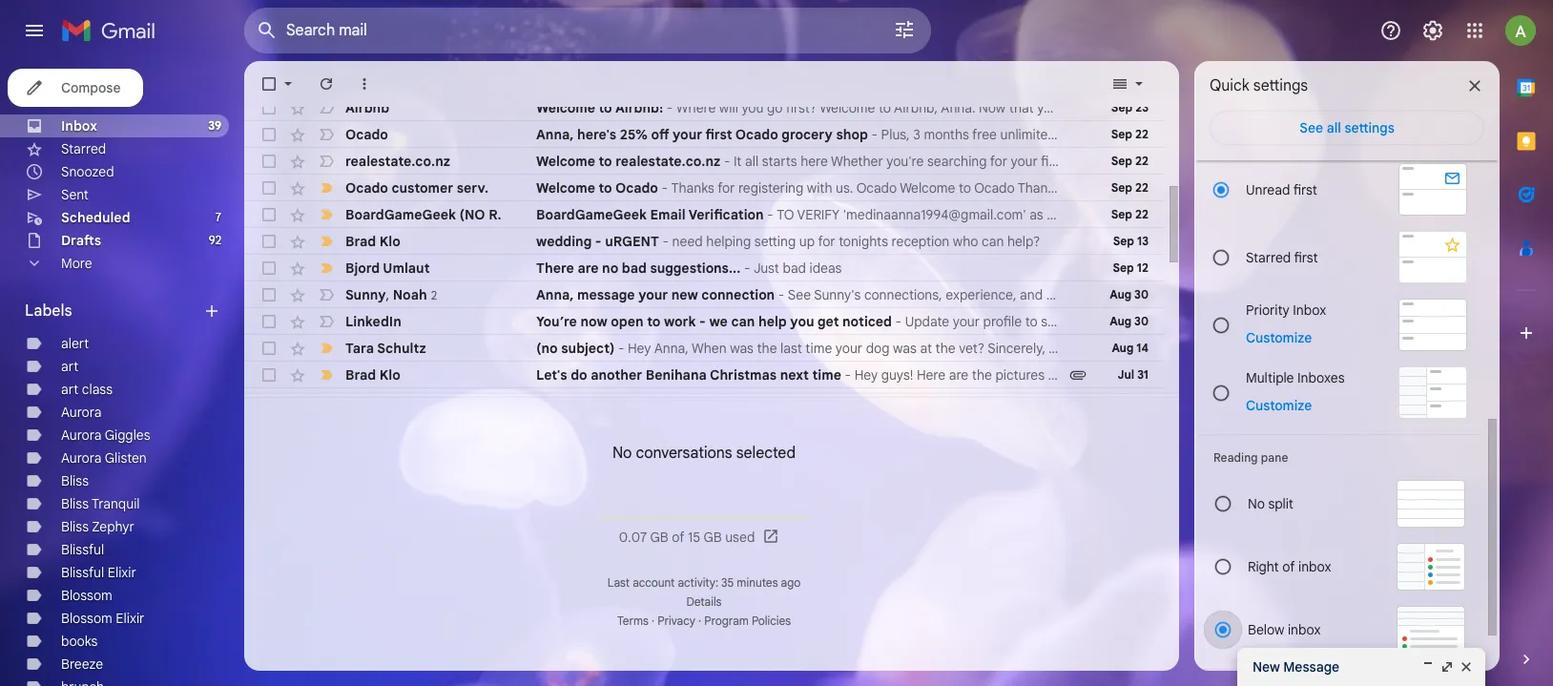 Task type: locate. For each thing, give the bounding box(es) containing it.
your left new
[[639, 286, 668, 303]]

1 22 from the top
[[1136, 127, 1149, 141]]

1 vertical spatial aug
[[1110, 314, 1132, 328]]

aug left 14
[[1112, 341, 1134, 355]]

your left dog
[[836, 340, 863, 357]]

1 vertical spatial your
[[639, 286, 668, 303]]

brad klo for let's do another benihana christmas next time
[[345, 366, 401, 384]]

0 vertical spatial settings
[[1254, 76, 1308, 95]]

verification
[[689, 206, 764, 223]]

no split
[[1248, 495, 1294, 512]]

to up welcome to ocado -
[[599, 153, 612, 170]]

1 brad klo from the top
[[345, 233, 401, 250]]

brad klo for wedding - urgent
[[345, 233, 401, 250]]

anna, for anna, message your new connection -
[[536, 286, 574, 303]]

None checkbox
[[260, 74, 279, 94], [260, 232, 279, 251], [260, 259, 279, 278], [260, 312, 279, 331], [260, 365, 279, 385], [260, 74, 279, 94], [260, 232, 279, 251], [260, 259, 279, 278], [260, 312, 279, 331], [260, 365, 279, 385]]

blossom down blissful elixir
[[61, 587, 112, 604]]

row up verification
[[244, 175, 1164, 201]]

bliss for bliss link on the left bottom of the page
[[61, 472, 89, 490]]

bliss up blissful link at the left of page
[[61, 518, 89, 535]]

christmas
[[710, 366, 777, 384]]

bliss
[[61, 472, 89, 490], [61, 495, 89, 512], [61, 518, 89, 535]]

1 vertical spatial art
[[61, 381, 78, 398]]

0 horizontal spatial inbox
[[61, 117, 97, 135]]

- up help
[[778, 286, 785, 303]]

25%
[[620, 126, 648, 143]]

dog
[[866, 340, 890, 357]]

1 vertical spatial aug 30
[[1110, 314, 1149, 328]]

35
[[722, 575, 734, 590]]

art down the art link
[[61, 381, 78, 398]]

1 vertical spatial starred
[[1246, 249, 1291, 266]]

was
[[730, 340, 754, 357], [893, 340, 917, 357]]

time
[[806, 340, 832, 357], [813, 366, 842, 384]]

row down suggestions...
[[244, 282, 1164, 308]]

0 vertical spatial aug
[[1110, 287, 1132, 302]]

0 vertical spatial 30
[[1135, 287, 1149, 302]]

new
[[672, 286, 698, 303]]

new
[[1253, 658, 1280, 676]]

multiple
[[1246, 369, 1294, 386]]

0 vertical spatial blissful
[[61, 541, 104, 558]]

0 vertical spatial blossom
[[61, 587, 112, 604]]

blissful elixir
[[61, 564, 136, 581]]

· down details link
[[699, 614, 702, 628]]

4 sep 22 from the top
[[1111, 207, 1149, 221]]

2 vertical spatial aug
[[1112, 341, 1134, 355]]

blissful down blissful link at the left of page
[[61, 564, 104, 581]]

1 vertical spatial customize
[[1246, 397, 1312, 414]]

customize button down 'multiple'
[[1235, 394, 1324, 417]]

2 vertical spatial welcome
[[536, 179, 595, 197]]

None checkbox
[[260, 98, 279, 117], [260, 125, 279, 144], [260, 152, 279, 171], [260, 178, 279, 198], [260, 205, 279, 224], [260, 285, 279, 304], [260, 339, 279, 358], [260, 392, 279, 411], [260, 98, 279, 117], [260, 125, 279, 144], [260, 152, 279, 171], [260, 178, 279, 198], [260, 205, 279, 224], [260, 285, 279, 304], [260, 339, 279, 358], [260, 392, 279, 411]]

welcome to realestate.co.nz -
[[536, 153, 734, 170]]

sunny
[[345, 286, 386, 303]]

1 horizontal spatial no
[[1248, 495, 1265, 512]]

7 row from the top
[[244, 255, 1164, 282]]

2 vertical spatial first
[[1295, 249, 1318, 266]]

1 vertical spatial brad
[[345, 366, 376, 384]]

0 vertical spatial aurora
[[61, 404, 102, 421]]

airbnb
[[345, 99, 389, 116]]

drafts
[[61, 232, 101, 249]]

0 vertical spatial bliss
[[61, 472, 89, 490]]

row containing ocado
[[244, 121, 1164, 148]]

inbox
[[61, 117, 97, 135], [1293, 301, 1327, 318]]

1 customize button from the top
[[1235, 326, 1324, 349]]

row up when
[[244, 308, 1164, 335]]

anna, for anna, here's 25% off your first ocado grocery shop -
[[536, 126, 574, 143]]

tara schultz
[[345, 340, 426, 357]]

0 vertical spatial of
[[672, 529, 685, 546]]

row up anna, here's 25% off your first ocado grocery shop -
[[244, 94, 1164, 121]]

2 the from the left
[[936, 340, 956, 357]]

0 vertical spatial welcome
[[536, 99, 595, 116]]

0 vertical spatial no
[[613, 444, 632, 463]]

2 vertical spatial bliss
[[61, 518, 89, 535]]

2 blossom from the top
[[61, 610, 112, 627]]

1 vertical spatial customize button
[[1235, 394, 1324, 417]]

2 blissful from the top
[[61, 564, 104, 581]]

brad
[[345, 233, 376, 250], [345, 366, 376, 384]]

row containing bjord umlaut
[[244, 255, 1164, 282]]

settings right all at right
[[1345, 119, 1395, 136]]

2 brad klo from the top
[[345, 366, 401, 384]]

0 horizontal spatial your
[[639, 286, 668, 303]]

(no subject) - hey anna, when was the last time your dog was at the vet? sincerely, tara
[[536, 340, 1075, 357]]

tara right sincerely,
[[1049, 340, 1075, 357]]

2 sep 22 from the top
[[1111, 154, 1149, 168]]

1 horizontal spatial settings
[[1345, 119, 1395, 136]]

1 aug 30 from the top
[[1110, 287, 1149, 302]]

are
[[578, 260, 599, 277]]

inbox up starred link
[[61, 117, 97, 135]]

1 horizontal spatial boardgamegeek
[[536, 206, 647, 223]]

aurora for aurora giggles
[[61, 427, 102, 444]]

starred inside "labels" navigation
[[61, 140, 106, 157]]

settings inside button
[[1345, 119, 1395, 136]]

aug up aug 14 on the right
[[1110, 314, 1132, 328]]

sep 22
[[1111, 127, 1149, 141], [1111, 154, 1149, 168], [1111, 180, 1149, 195], [1111, 207, 1149, 221]]

klo up kendall parks
[[380, 366, 401, 384]]

0 horizontal spatial gb
[[650, 529, 669, 546]]

row up need
[[244, 201, 1164, 228]]

- down benihana
[[659, 393, 665, 410]]

0 vertical spatial brad
[[345, 233, 376, 250]]

realestate.co.nz down off
[[616, 153, 721, 170]]

30
[[1135, 287, 1149, 302], [1135, 314, 1149, 328]]

1 vertical spatial elixir
[[116, 610, 144, 627]]

brad klo up the bjord
[[345, 233, 401, 250]]

blissful down bliss zephyr "link"
[[61, 541, 104, 558]]

2 · from the left
[[699, 614, 702, 628]]

see all settings button
[[1210, 111, 1485, 145]]

ocado down the welcome to realestate.co.nz -
[[616, 179, 658, 197]]

sep for welcome to airbnb! -
[[1112, 100, 1133, 115]]

conversations
[[636, 444, 733, 463]]

we
[[709, 313, 728, 330]]

bad down wedding - urgent - need helping setting up for tonights reception who can help?
[[783, 260, 806, 277]]

see
[[1300, 119, 1324, 136]]

bliss down bliss link on the left bottom of the page
[[61, 495, 89, 512]]

row
[[244, 94, 1164, 121], [244, 121, 1164, 148], [244, 148, 1164, 175], [244, 175, 1164, 201], [244, 201, 1164, 228], [244, 228, 1164, 255], [244, 255, 1164, 282], [244, 282, 1164, 308], [244, 308, 1164, 335], [244, 335, 1164, 362], [244, 362, 1164, 388], [244, 388, 1164, 415]]

subject)
[[561, 340, 615, 357]]

aug 30 up aug 14 on the right
[[1110, 314, 1149, 328]]

0 vertical spatial customize
[[1246, 329, 1312, 346]]

1 vertical spatial can
[[731, 313, 755, 330]]

2 welcome from the top
[[536, 153, 595, 170]]

0 vertical spatial klo
[[380, 233, 401, 250]]

need
[[672, 233, 703, 250]]

time right next
[[813, 366, 842, 384]]

inbox
[[1299, 558, 1332, 575], [1288, 621, 1321, 638]]

now
[[581, 313, 608, 330]]

brad up kendall
[[345, 366, 376, 384]]

no left split
[[1248, 495, 1265, 512]]

None search field
[[244, 8, 931, 53]]

6 row from the top
[[244, 228, 1164, 255]]

0 horizontal spatial settings
[[1254, 76, 1308, 95]]

noticed
[[843, 313, 892, 330]]

blissful link
[[61, 541, 104, 558]]

linkedin
[[345, 313, 402, 330]]

jul
[[1118, 367, 1135, 382]]

2 bad from the left
[[783, 260, 806, 277]]

aurora link
[[61, 404, 102, 421]]

- left need
[[663, 233, 669, 250]]

inbox right priority
[[1293, 301, 1327, 318]]

0 vertical spatial your
[[673, 126, 702, 143]]

2 aurora from the top
[[61, 427, 102, 444]]

aug down sep 12
[[1110, 287, 1132, 302]]

elixir up the blossom link
[[108, 564, 136, 581]]

inbox up message
[[1288, 621, 1321, 638]]

minutes
[[737, 575, 778, 590]]

search mail image
[[250, 13, 284, 48]]

1 30 from the top
[[1135, 287, 1149, 302]]

0 vertical spatial elixir
[[108, 564, 136, 581]]

0 vertical spatial anna,
[[536, 126, 574, 143]]

1 horizontal spatial inbox
[[1293, 301, 1327, 318]]

elixir for blossom elixir
[[116, 610, 144, 627]]

boardgamegeek down ocado customer serv.
[[345, 206, 456, 223]]

starred up priority
[[1246, 249, 1291, 266]]

gmail image
[[61, 11, 165, 50]]

Search mail text field
[[286, 21, 840, 40]]

new message
[[1253, 658, 1340, 676]]

0 vertical spatial can
[[982, 233, 1004, 250]]

welcome to ocado -
[[536, 179, 671, 197]]

2 art from the top
[[61, 381, 78, 398]]

1 vertical spatial blossom
[[61, 610, 112, 627]]

1 bad from the left
[[622, 260, 647, 277]]

30 for anna, message your new connection -
[[1135, 287, 1149, 302]]

10 row from the top
[[244, 335, 1164, 362]]

1 bliss from the top
[[61, 472, 89, 490]]

was up christmas
[[730, 340, 754, 357]]

vet?
[[959, 340, 985, 357]]

sep 22 for welcome to realestate.co.nz -
[[1111, 154, 1149, 168]]

2 gb from the left
[[704, 529, 722, 546]]

bad right no
[[622, 260, 647, 277]]

1 · from the left
[[652, 614, 655, 628]]

first right unread
[[1294, 181, 1318, 198]]

2 boardgamegeek from the left
[[536, 206, 647, 223]]

1 klo from the top
[[380, 233, 401, 250]]

more
[[61, 255, 92, 272]]

aug for was
[[1112, 341, 1134, 355]]

customize button down priority inbox
[[1235, 326, 1324, 349]]

14
[[1137, 341, 1149, 355]]

1 was from the left
[[730, 340, 754, 357]]

your right off
[[673, 126, 702, 143]]

1 blissful from the top
[[61, 541, 104, 558]]

1 vertical spatial 30
[[1135, 314, 1149, 328]]

klo for wedding
[[380, 233, 401, 250]]

bliss up bliss tranquil link
[[61, 472, 89, 490]]

tonights
[[839, 233, 888, 250]]

blissful for blissful link at the left of page
[[61, 541, 104, 558]]

12 row from the top
[[244, 388, 1164, 415]]

2 brad from the top
[[345, 366, 376, 384]]

5 row from the top
[[244, 201, 1164, 228]]

privacy
[[658, 614, 696, 628]]

- up off
[[667, 99, 673, 116]]

3 welcome from the top
[[536, 179, 595, 197]]

22 for anna, here's 25% off your first ocado grocery shop -
[[1136, 127, 1149, 141]]

welcome up here's
[[536, 99, 595, 116]]

1 horizontal spatial gb
[[704, 529, 722, 546]]

blossom
[[61, 587, 112, 604], [61, 610, 112, 627]]

ocado left customer
[[345, 179, 388, 197]]

1 horizontal spatial realestate.co.nz
[[616, 153, 721, 170]]

of right 'right'
[[1283, 558, 1295, 575]]

1 sep 22 from the top
[[1111, 127, 1149, 141]]

row down anna, here's 25% off your first ocado grocery shop -
[[244, 148, 1164, 175]]

customize down 'multiple'
[[1246, 397, 1312, 414]]

row containing realestate.co.nz
[[244, 148, 1164, 175]]

follow link to manage storage image
[[763, 528, 782, 547]]

aurora down art class link at the bottom of the page
[[61, 404, 102, 421]]

message
[[1284, 658, 1340, 676]]

1 welcome from the top
[[536, 99, 595, 116]]

starred up snoozed in the left top of the page
[[61, 140, 106, 157]]

first up priority inbox
[[1295, 249, 1318, 266]]

business
[[536, 393, 594, 410]]

row up let's do another benihana christmas next time -
[[244, 335, 1164, 362]]

used
[[725, 529, 755, 546]]

pop out image
[[1440, 659, 1455, 675]]

aurora up bliss link on the left bottom of the page
[[61, 449, 102, 467]]

2 bliss from the top
[[61, 495, 89, 512]]

30 up 14
[[1135, 314, 1149, 328]]

3 row from the top
[[244, 148, 1164, 175]]

1 horizontal spatial starred
[[1246, 249, 1291, 266]]

no inside main content
[[613, 444, 632, 463]]

to left the work on the top left
[[647, 313, 661, 330]]

1 horizontal spatial bad
[[783, 260, 806, 277]]

can right we
[[731, 313, 755, 330]]

sep for there are no bad suggestions... - just bad ideas
[[1113, 261, 1134, 275]]

0 vertical spatial brad klo
[[345, 233, 401, 250]]

0 vertical spatial inbox
[[61, 117, 97, 135]]

2 customize button from the top
[[1235, 394, 1324, 417]]

to for airbnb!
[[599, 99, 612, 116]]

2 klo from the top
[[380, 366, 401, 384]]

setting
[[755, 233, 796, 250]]

2 aug 30 from the top
[[1110, 314, 1149, 328]]

2 horizontal spatial your
[[836, 340, 863, 357]]

compose button
[[8, 69, 144, 107]]

1 horizontal spatial ·
[[699, 614, 702, 628]]

row containing ocado customer serv.
[[244, 175, 1164, 201]]

ocado customer serv.
[[345, 179, 489, 197]]

1 brad from the top
[[345, 233, 376, 250]]

1 blossom from the top
[[61, 587, 112, 604]]

22 for welcome to ocado -
[[1136, 180, 1149, 195]]

row up suggestions...
[[244, 228, 1164, 255]]

first inside no conversations selected main content
[[706, 126, 732, 143]]

boardgamegeek for boardgamegeek (no r.
[[345, 206, 456, 223]]

blossom down the blossom link
[[61, 610, 112, 627]]

1 vertical spatial inbox
[[1293, 301, 1327, 318]]

9 row from the top
[[244, 308, 1164, 335]]

brad up the bjord
[[345, 233, 376, 250]]

1 horizontal spatial tara
[[1049, 340, 1075, 357]]

open
[[611, 313, 644, 330]]

0 horizontal spatial tara
[[345, 340, 374, 357]]

no down proposal
[[613, 444, 632, 463]]

anna, left here's
[[536, 126, 574, 143]]

1 tara from the left
[[345, 340, 374, 357]]

2 realestate.co.nz from the left
[[616, 153, 721, 170]]

aug 30 down sep 12
[[1110, 287, 1149, 302]]

starred
[[61, 140, 106, 157], [1246, 249, 1291, 266]]

- right shop
[[872, 126, 878, 143]]

12
[[1137, 261, 1149, 275]]

0 horizontal spatial the
[[757, 340, 777, 357]]

art down alert link
[[61, 358, 78, 375]]

11 row from the top
[[244, 362, 1164, 388]]

2 22 from the top
[[1136, 154, 1149, 168]]

selected
[[736, 444, 796, 463]]

0.07
[[619, 529, 647, 546]]

0 horizontal spatial ·
[[652, 614, 655, 628]]

row down need
[[244, 255, 1164, 282]]

was left at
[[893, 340, 917, 357]]

4 22 from the top
[[1136, 207, 1149, 221]]

customer
[[392, 179, 453, 197]]

0 horizontal spatial was
[[730, 340, 754, 357]]

2 vertical spatial aurora
[[61, 449, 102, 467]]

0 vertical spatial customize button
[[1235, 326, 1324, 349]]

tab list
[[1500, 61, 1554, 617]]

right of inbox
[[1248, 558, 1332, 575]]

elixir down blissful elixir
[[116, 610, 144, 627]]

serv.
[[457, 179, 489, 197]]

0 horizontal spatial boardgamegeek
[[345, 206, 456, 223]]

sep 22 for boardgamegeek email verification -
[[1111, 207, 1149, 221]]

inboxes
[[1298, 369, 1345, 386]]

0 vertical spatial art
[[61, 358, 78, 375]]

1 vertical spatial no
[[1248, 495, 1265, 512]]

0 horizontal spatial bad
[[622, 260, 647, 277]]

of left "15" at the bottom left
[[672, 529, 685, 546]]

ocado
[[345, 126, 388, 143], [736, 126, 778, 143], [345, 179, 388, 197], [616, 179, 658, 197]]

·
[[652, 614, 655, 628], [699, 614, 702, 628]]

there are no bad suggestions... - just bad ideas
[[536, 260, 842, 277]]

3 sep 22 from the top
[[1111, 180, 1149, 195]]

breeze
[[61, 656, 103, 673]]

1 aurora from the top
[[61, 404, 102, 421]]

to up here's
[[599, 99, 612, 116]]

first for unread first
[[1294, 181, 1318, 198]]

0 horizontal spatial no
[[613, 444, 632, 463]]

- left hey
[[618, 340, 625, 357]]

first right off
[[706, 126, 732, 143]]

0 horizontal spatial can
[[731, 313, 755, 330]]

ideas
[[810, 260, 842, 277]]

aug for -
[[1110, 314, 1132, 328]]

gb right 0.07
[[650, 529, 669, 546]]

30 down "12"
[[1135, 287, 1149, 302]]

row down when
[[244, 362, 1164, 388]]

23
[[1136, 100, 1149, 115]]

tara down linkedin
[[345, 340, 374, 357]]

8 row from the top
[[244, 282, 1164, 308]]

realestate.co.nz up ocado customer serv.
[[345, 153, 450, 170]]

the right at
[[936, 340, 956, 357]]

minimize image
[[1421, 659, 1436, 675]]

reading pane element
[[1214, 450, 1466, 465]]

aurora down aurora link
[[61, 427, 102, 444]]

who
[[953, 233, 979, 250]]

aurora for aurora glisten
[[61, 449, 102, 467]]

0 horizontal spatial of
[[672, 529, 685, 546]]

advanced search options image
[[886, 10, 924, 49]]

- right noticed
[[896, 313, 902, 330]]

1 horizontal spatial the
[[936, 340, 956, 357]]

· right the terms link
[[652, 614, 655, 628]]

sep 12
[[1113, 261, 1149, 275]]

anna, up benihana
[[654, 340, 689, 357]]

13
[[1138, 234, 1149, 248]]

1 vertical spatial of
[[1283, 558, 1295, 575]]

customize button
[[1235, 326, 1324, 349], [1235, 394, 1324, 417]]

2
[[431, 288, 437, 302]]

1 boardgamegeek from the left
[[345, 206, 456, 223]]

1 horizontal spatial your
[[673, 126, 702, 143]]

aurora for aurora link
[[61, 404, 102, 421]]

1 vertical spatial brad klo
[[345, 366, 401, 384]]

1 vertical spatial anna,
[[536, 286, 574, 303]]

labels heading
[[25, 302, 202, 321]]

0 vertical spatial first
[[706, 126, 732, 143]]

row down airbnb!
[[244, 121, 1164, 148]]

1 vertical spatial bliss
[[61, 495, 89, 512]]

0 horizontal spatial starred
[[61, 140, 106, 157]]

1 horizontal spatial can
[[982, 233, 1004, 250]]

klo up the bjord umlaut
[[380, 233, 401, 250]]

settings right quick
[[1254, 76, 1308, 95]]

1 vertical spatial aurora
[[61, 427, 102, 444]]

customize down priority inbox
[[1246, 329, 1312, 346]]

sep for welcome to realestate.co.nz -
[[1111, 154, 1133, 168]]

close image
[[1459, 659, 1474, 675]]

welcome
[[536, 99, 595, 116], [536, 153, 595, 170], [536, 179, 595, 197]]

anna, down there
[[536, 286, 574, 303]]

bliss zephyr link
[[61, 518, 134, 535]]

0 vertical spatial aug 30
[[1110, 287, 1149, 302]]

aug 30 for you're now open to work - we can help you get noticed -
[[1110, 314, 1149, 328]]

0 horizontal spatial realestate.co.nz
[[345, 153, 450, 170]]

2 row from the top
[[244, 121, 1164, 148]]

for
[[818, 233, 836, 250]]

blossom for the blossom link
[[61, 587, 112, 604]]

wedding - urgent - need helping setting up for tonights reception who can help?
[[536, 233, 1041, 250]]

row down let's do another benihana christmas next time -
[[244, 388, 1164, 415]]

to
[[599, 99, 612, 116], [599, 153, 612, 170], [599, 179, 612, 197], [647, 313, 661, 330]]

no
[[613, 444, 632, 463], [1248, 495, 1265, 512]]

mon, jul 31, 2023, 2:00 pm element
[[1118, 392, 1149, 411]]

blossom for blossom elixir
[[61, 610, 112, 627]]

1 customize from the top
[[1246, 329, 1312, 346]]

1 vertical spatial klo
[[380, 366, 401, 384]]

the
[[757, 340, 777, 357], [936, 340, 956, 357]]

inbox inside "labels" navigation
[[61, 117, 97, 135]]

1 vertical spatial welcome
[[536, 153, 595, 170]]

no conversations selected
[[613, 444, 796, 463]]

to down the welcome to realestate.co.nz -
[[599, 179, 612, 197]]

1 art from the top
[[61, 358, 78, 375]]

1 horizontal spatial was
[[893, 340, 917, 357]]

no for no conversations selected
[[613, 444, 632, 463]]

1 vertical spatial settings
[[1345, 119, 1395, 136]]

- left the "just"
[[744, 260, 750, 277]]

3 bliss from the top
[[61, 518, 89, 535]]

can right who
[[982, 233, 1004, 250]]

3 aurora from the top
[[61, 449, 102, 467]]

1 vertical spatial first
[[1294, 181, 1318, 198]]

2 customize from the top
[[1246, 397, 1312, 414]]

1 row from the top
[[244, 94, 1164, 121]]

1 vertical spatial blissful
[[61, 564, 104, 581]]

4 row from the top
[[244, 175, 1164, 201]]

the left last
[[757, 340, 777, 357]]

30 for you're now open to work - we can help you get noticed -
[[1135, 314, 1149, 328]]

boardgamegeek
[[345, 206, 456, 223], [536, 206, 647, 223]]

sep 22 for welcome to ocado -
[[1111, 180, 1149, 195]]

3 22 from the top
[[1136, 180, 1149, 195]]

brad klo up kendall
[[345, 366, 401, 384]]

proposal
[[598, 393, 655, 410]]

see all settings
[[1300, 119, 1395, 136]]

2 30 from the top
[[1135, 314, 1149, 328]]

bliss for bliss zephyr
[[61, 518, 89, 535]]

0 vertical spatial starred
[[61, 140, 106, 157]]



Task type: describe. For each thing, give the bounding box(es) containing it.
details link
[[687, 595, 722, 609]]

elixir for blissful elixir
[[108, 564, 136, 581]]

customize button for priority
[[1235, 326, 1324, 349]]

art class link
[[61, 381, 113, 398]]

activity:
[[678, 575, 719, 590]]

books
[[61, 633, 98, 650]]

aurora giggles
[[61, 427, 150, 444]]

ocado left the "grocery"
[[736, 126, 778, 143]]

92
[[209, 233, 221, 247]]

row containing airbnb
[[244, 94, 1164, 121]]

kendall
[[345, 393, 394, 410]]

ago
[[781, 575, 801, 590]]

labels navigation
[[0, 61, 244, 686]]

kendall parks
[[345, 393, 434, 410]]

first for starred first
[[1295, 249, 1318, 266]]

sent
[[61, 186, 89, 203]]

do
[[571, 366, 587, 384]]

starred for starred link
[[61, 140, 106, 157]]

row containing boardgamegeek (no r.
[[244, 201, 1164, 228]]

ocado down airbnb
[[345, 126, 388, 143]]

0 vertical spatial inbox
[[1299, 558, 1332, 575]]

r.
[[489, 206, 502, 223]]

helping
[[706, 233, 751, 250]]

blossom elixir link
[[61, 610, 144, 627]]

split
[[1269, 495, 1294, 512]]

1 horizontal spatial of
[[1283, 558, 1295, 575]]

2 was from the left
[[893, 340, 917, 357]]

welcome for welcome to airbnb! -
[[536, 99, 595, 116]]

terms link
[[617, 614, 649, 628]]

22 for boardgamegeek email verification -
[[1136, 207, 1149, 221]]

brad for let's do another benihana christmas next time -
[[345, 366, 376, 384]]

jul 31
[[1118, 367, 1149, 382]]

2 tara from the left
[[1049, 340, 1075, 357]]

bliss for bliss tranquil
[[61, 495, 89, 512]]

privacy link
[[658, 614, 696, 628]]

customize for multiple
[[1246, 397, 1312, 414]]

alert
[[61, 335, 89, 352]]

email
[[650, 206, 686, 223]]

of inside no conversations selected main content
[[672, 529, 685, 546]]

1 vertical spatial inbox
[[1288, 621, 1321, 638]]

art for the art link
[[61, 358, 78, 375]]

main menu image
[[23, 19, 46, 42]]

sep 23
[[1112, 100, 1149, 115]]

row containing linkedin
[[244, 308, 1164, 335]]

more image
[[355, 74, 374, 94]]

welcome for welcome to realestate.co.nz -
[[536, 153, 595, 170]]

account
[[633, 575, 675, 590]]

row containing tara schultz
[[244, 335, 1164, 362]]

refresh image
[[317, 74, 336, 94]]

you're
[[536, 313, 577, 330]]

brad for wedding - urgent - need helping setting up for tonights reception who can help?
[[345, 233, 376, 250]]

support image
[[1380, 19, 1403, 42]]

giggles
[[105, 427, 150, 444]]

reception
[[892, 233, 950, 250]]

2 vertical spatial anna,
[[654, 340, 689, 357]]

settings image
[[1422, 19, 1445, 42]]

umlaut
[[383, 260, 430, 277]]

1 realestate.co.nz from the left
[[345, 153, 450, 170]]

books link
[[61, 633, 98, 650]]

up
[[799, 233, 815, 250]]

aug 14
[[1112, 341, 1149, 355]]

below inbox
[[1248, 621, 1321, 638]]

let's do another benihana christmas next time -
[[536, 366, 855, 384]]

quick
[[1210, 76, 1250, 95]]

welcome to airbnb! -
[[536, 99, 676, 116]]

parks
[[398, 393, 434, 410]]

unread
[[1246, 181, 1291, 198]]

grocery
[[782, 126, 833, 143]]

sep for boardgamegeek email verification -
[[1111, 207, 1133, 221]]

aug 30 for anna, message your new connection -
[[1110, 287, 1149, 302]]

quick settings element
[[1210, 76, 1308, 111]]

when
[[692, 340, 727, 357]]

customize button for multiple
[[1235, 394, 1324, 417]]

unread first
[[1246, 181, 1318, 198]]

program policies link
[[704, 614, 791, 628]]

snoozed link
[[61, 163, 114, 180]]

to for ocado
[[599, 179, 612, 197]]

next
[[780, 366, 809, 384]]

no for no split
[[1248, 495, 1265, 512]]

aurora glisten link
[[61, 449, 147, 467]]

aurora giggles link
[[61, 427, 150, 444]]

airbnb!
[[615, 99, 663, 116]]

blissful for blissful elixir
[[61, 564, 104, 581]]

boardgamegeek for boardgamegeek email verification -
[[536, 206, 647, 223]]

breeze link
[[61, 656, 103, 673]]

no conversations selected main content
[[244, 0, 1180, 671]]

connection
[[702, 286, 775, 303]]

blissful elixir link
[[61, 564, 136, 581]]

shop
[[836, 126, 868, 143]]

row containing kendall parks
[[244, 388, 1164, 415]]

labels
[[25, 302, 72, 321]]

all
[[1327, 119, 1342, 136]]

22 for welcome to realestate.co.nz -
[[1136, 154, 1149, 168]]

starred for starred first
[[1246, 249, 1291, 266]]

to for realestate.co.nz
[[599, 153, 612, 170]]

sent link
[[61, 186, 89, 203]]

work
[[664, 313, 696, 330]]

sep for anna, here's 25% off your first ocado grocery shop -
[[1111, 127, 1133, 141]]

customize for priority
[[1246, 329, 1312, 346]]

off
[[651, 126, 669, 143]]

31
[[1138, 367, 1149, 382]]

1 gb from the left
[[650, 529, 669, 546]]

sep 22 for anna, here's 25% off your first ocado grocery shop -
[[1111, 127, 1149, 141]]

inbox link
[[61, 117, 97, 135]]

0 vertical spatial time
[[806, 340, 832, 357]]

last
[[608, 575, 630, 590]]

at
[[920, 340, 932, 357]]

program
[[704, 614, 749, 628]]

sep for welcome to ocado -
[[1111, 180, 1133, 195]]

class
[[82, 381, 113, 398]]

sep for wedding - urgent - need helping setting up for tonights reception who can help?
[[1113, 234, 1135, 248]]

starred link
[[61, 140, 106, 157]]

compose
[[61, 79, 121, 96]]

starred first
[[1246, 249, 1318, 266]]

- left we
[[700, 313, 706, 330]]

- down (no subject) - hey anna, when was the last time your dog was at the vet? sincerely, tara
[[845, 366, 851, 384]]

- up email
[[662, 179, 668, 197]]

- up setting
[[767, 206, 774, 223]]

zephyr
[[92, 518, 134, 535]]

2 vertical spatial your
[[836, 340, 863, 357]]

boardgamegeek email verification -
[[536, 206, 777, 223]]

terms
[[617, 614, 649, 628]]

,
[[386, 286, 389, 303]]

sincerely,
[[988, 340, 1046, 357]]

- down anna, here's 25% off your first ocado grocery shop -
[[724, 153, 730, 170]]

1 the from the left
[[757, 340, 777, 357]]

boardgamegeek (no r.
[[345, 206, 502, 223]]

row containing sunny
[[244, 282, 1164, 308]]

(no
[[460, 206, 485, 223]]

- up are
[[595, 233, 602, 250]]

snoozed
[[61, 163, 114, 180]]

sep 13
[[1113, 234, 1149, 248]]

another
[[591, 366, 642, 384]]

glisten
[[105, 449, 147, 467]]

message
[[577, 286, 635, 303]]

klo for let's
[[380, 366, 401, 384]]

toggle split pane mode image
[[1111, 74, 1130, 94]]

welcome for welcome to ocado -
[[536, 179, 595, 197]]

1 vertical spatial time
[[813, 366, 842, 384]]

no
[[602, 260, 619, 277]]

art for art class
[[61, 381, 78, 398]]



Task type: vqa. For each thing, say whether or not it's contained in the screenshot.


